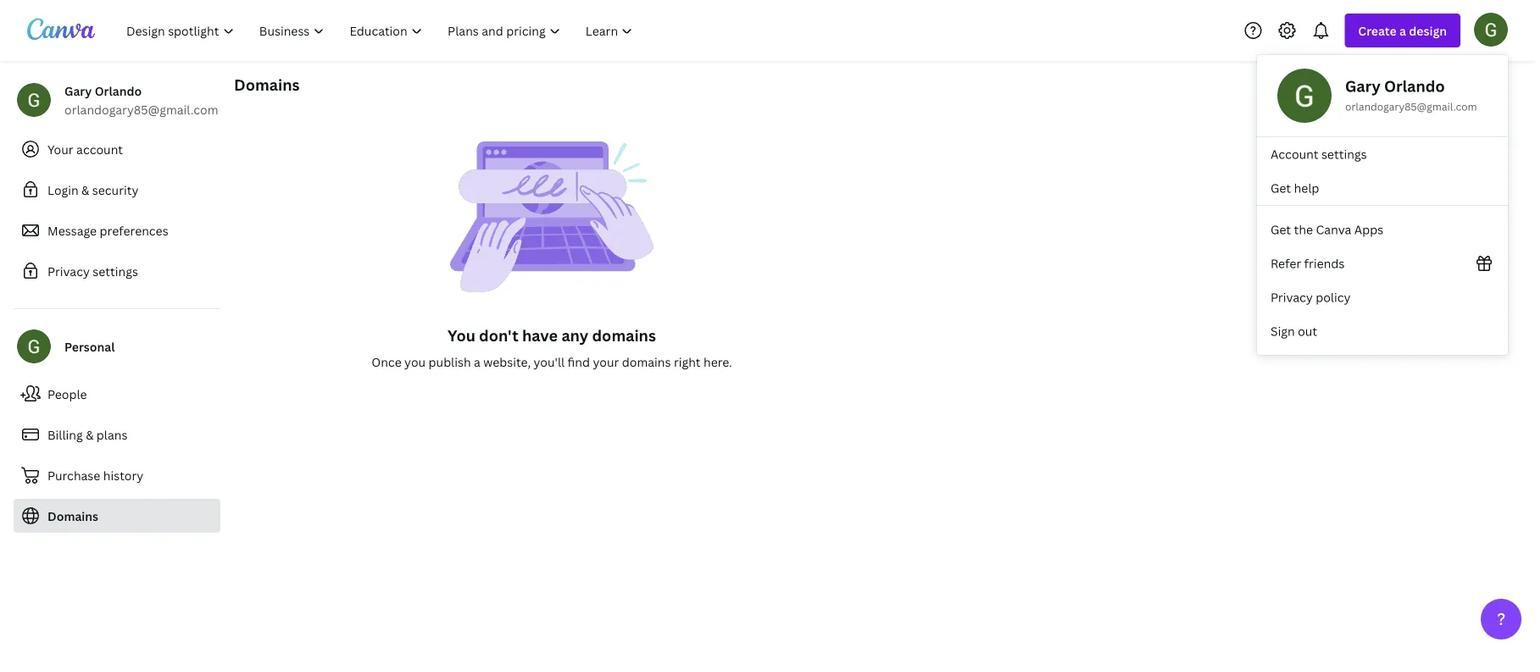 Task type: describe. For each thing, give the bounding box(es) containing it.
privacy policy
[[1271, 290, 1351, 306]]

canva
[[1316, 222, 1352, 238]]

sign out button
[[1258, 315, 1509, 349]]

0 vertical spatial domains
[[592, 325, 656, 346]]

history
[[103, 468, 144, 484]]

you
[[448, 325, 476, 346]]

account settings
[[1271, 146, 1367, 162]]

refer friends
[[1271, 256, 1345, 272]]

orlando inside menu
[[1385, 76, 1445, 97]]

policy
[[1316, 290, 1351, 306]]

refer friends link
[[1258, 247, 1509, 281]]

you'll
[[534, 354, 565, 370]]

privacy settings link
[[14, 254, 220, 288]]

gary orlando orlandogary85@gmail.com inside gary orlando menu
[[1346, 76, 1478, 114]]

account
[[1271, 146, 1319, 162]]

gary orlando image
[[1475, 13, 1509, 46]]

your account link
[[14, 132, 220, 166]]

login & security link
[[14, 173, 220, 207]]

gary orlando menu
[[1258, 55, 1509, 355]]

find
[[568, 354, 590, 370]]

billing & plans
[[47, 427, 128, 443]]

billing & plans link
[[14, 418, 220, 452]]

have
[[522, 325, 558, 346]]

get the canva apps link
[[1258, 213, 1509, 247]]

top level navigation element
[[115, 14, 647, 47]]

help
[[1294, 180, 1320, 196]]

0 horizontal spatial gary orlando orlandogary85@gmail.com
[[64, 83, 218, 117]]

your
[[593, 354, 619, 370]]

privacy for privacy settings
[[47, 263, 90, 279]]

& for login
[[81, 182, 89, 198]]

account
[[76, 141, 123, 157]]

account settings link
[[1258, 137, 1509, 171]]

out
[[1298, 323, 1318, 340]]

website,
[[484, 354, 531, 370]]

your account
[[47, 141, 123, 157]]

login
[[47, 182, 79, 198]]

purchase history
[[47, 468, 144, 484]]

the
[[1294, 222, 1314, 238]]

1 horizontal spatial domains
[[234, 74, 300, 95]]

0 horizontal spatial gary
[[64, 83, 92, 99]]

create a design
[[1359, 22, 1447, 39]]

a inside you don't have any domains once you publish a website, you'll find your domains right here.
[[474, 354, 481, 370]]

purchase
[[47, 468, 100, 484]]

get help
[[1271, 180, 1320, 196]]

don't
[[479, 325, 519, 346]]

your
[[47, 141, 73, 157]]

here.
[[704, 354, 732, 370]]



Task type: locate. For each thing, give the bounding box(es) containing it.
create a design button
[[1345, 14, 1461, 47]]

orlandogary85@gmail.com
[[1346, 100, 1478, 114], [64, 101, 218, 117]]

a inside dropdown button
[[1400, 22, 1407, 39]]

people
[[47, 386, 87, 402]]

settings inside list
[[1322, 146, 1367, 162]]

gary inside menu
[[1346, 76, 1381, 97]]

plans
[[97, 427, 128, 443]]

settings inside 'link'
[[93, 263, 138, 279]]

& left plans
[[86, 427, 94, 443]]

get left help
[[1271, 180, 1292, 196]]

gary up your account
[[64, 83, 92, 99]]

privacy inside privacy policy link
[[1271, 290, 1313, 306]]

you
[[405, 354, 426, 370]]

1 vertical spatial settings
[[93, 263, 138, 279]]

message preferences link
[[14, 214, 220, 248]]

domains right your
[[622, 354, 671, 370]]

privacy policy link
[[1258, 281, 1509, 315]]

0 vertical spatial list
[[1258, 137, 1509, 205]]

get left the
[[1271, 222, 1292, 238]]

preferences
[[100, 223, 168, 239]]

2 list from the top
[[1258, 213, 1509, 349]]

domains link
[[14, 499, 220, 533]]

0 vertical spatial a
[[1400, 22, 1407, 39]]

orlando
[[1385, 76, 1445, 97], [95, 83, 142, 99]]

0 horizontal spatial domains
[[47, 508, 98, 524]]

privacy up sign out
[[1271, 290, 1313, 306]]

get for get help
[[1271, 180, 1292, 196]]

publish
[[429, 354, 471, 370]]

domains
[[234, 74, 300, 95], [47, 508, 98, 524]]

gary orlando orlandogary85@gmail.com
[[1346, 76, 1478, 114], [64, 83, 218, 117]]

0 horizontal spatial privacy
[[47, 263, 90, 279]]

a left design
[[1400, 22, 1407, 39]]

1 vertical spatial &
[[86, 427, 94, 443]]

settings down message preferences link
[[93, 263, 138, 279]]

apps
[[1355, 222, 1384, 238]]

& right login on the top of page
[[81, 182, 89, 198]]

refer
[[1271, 256, 1302, 272]]

1 horizontal spatial orlando
[[1385, 76, 1445, 97]]

0 vertical spatial domains
[[234, 74, 300, 95]]

a
[[1400, 22, 1407, 39], [474, 354, 481, 370]]

design
[[1410, 22, 1447, 39]]

1 get from the top
[[1271, 180, 1292, 196]]

0 horizontal spatial settings
[[93, 263, 138, 279]]

orlandogary85@gmail.com inside gary orlando menu
[[1346, 100, 1478, 114]]

0 horizontal spatial orlandogary85@gmail.com
[[64, 101, 218, 117]]

security
[[92, 182, 139, 198]]

you don't have any domains once you publish a website, you'll find your domains right here.
[[372, 325, 732, 370]]

0 vertical spatial settings
[[1322, 146, 1367, 162]]

1 horizontal spatial orlandogary85@gmail.com
[[1346, 100, 1478, 114]]

0 horizontal spatial orlando
[[95, 83, 142, 99]]

0 horizontal spatial a
[[474, 354, 481, 370]]

1 vertical spatial list
[[1258, 213, 1509, 349]]

get
[[1271, 180, 1292, 196], [1271, 222, 1292, 238]]

list
[[1258, 137, 1509, 205], [1258, 213, 1509, 349]]

login & security
[[47, 182, 139, 198]]

0 vertical spatial privacy
[[47, 263, 90, 279]]

orlando up your account 'link'
[[95, 83, 142, 99]]

1 vertical spatial domains
[[622, 354, 671, 370]]

settings right account
[[1322, 146, 1367, 162]]

privacy down message
[[47, 263, 90, 279]]

settings for account settings
[[1322, 146, 1367, 162]]

create
[[1359, 22, 1397, 39]]

1 vertical spatial a
[[474, 354, 481, 370]]

once
[[372, 354, 402, 370]]

privacy inside 'link'
[[47, 263, 90, 279]]

1 horizontal spatial privacy
[[1271, 290, 1313, 306]]

1 horizontal spatial gary orlando orlandogary85@gmail.com
[[1346, 76, 1478, 114]]

gary orlando orlandogary85@gmail.com down create a design dropdown button
[[1346, 76, 1478, 114]]

1 horizontal spatial gary
[[1346, 76, 1381, 97]]

list containing get the canva apps
[[1258, 213, 1509, 349]]

gary
[[1346, 76, 1381, 97], [64, 83, 92, 99]]

&
[[81, 182, 89, 198], [86, 427, 94, 443]]

friends
[[1305, 256, 1345, 272]]

privacy
[[47, 263, 90, 279], [1271, 290, 1313, 306]]

orlandogary85@gmail.com up account settings link
[[1346, 100, 1478, 114]]

message
[[47, 223, 97, 239]]

1 vertical spatial privacy
[[1271, 290, 1313, 306]]

get inside "get the canva apps" link
[[1271, 222, 1292, 238]]

settings for privacy settings
[[93, 263, 138, 279]]

people link
[[14, 377, 220, 411]]

get help button
[[1258, 171, 1509, 205]]

privacy settings
[[47, 263, 138, 279]]

& for billing
[[86, 427, 94, 443]]

list containing account settings
[[1258, 137, 1509, 205]]

1 horizontal spatial settings
[[1322, 146, 1367, 162]]

2 get from the top
[[1271, 222, 1292, 238]]

personal
[[64, 339, 115, 355]]

gary down create
[[1346, 76, 1381, 97]]

orlando down create a design dropdown button
[[1385, 76, 1445, 97]]

get for get the canva apps
[[1271, 222, 1292, 238]]

get inside "get help" "button"
[[1271, 180, 1292, 196]]

1 list from the top
[[1258, 137, 1509, 205]]

any
[[562, 325, 589, 346]]

billing
[[47, 427, 83, 443]]

settings
[[1322, 146, 1367, 162], [93, 263, 138, 279]]

1 vertical spatial domains
[[47, 508, 98, 524]]

domains up your
[[592, 325, 656, 346]]

right
[[674, 354, 701, 370]]

0 vertical spatial &
[[81, 182, 89, 198]]

sign out
[[1271, 323, 1318, 340]]

domains
[[592, 325, 656, 346], [622, 354, 671, 370]]

orlandogary85@gmail.com up your account 'link'
[[64, 101, 218, 117]]

gary orlando orlandogary85@gmail.com up your account 'link'
[[64, 83, 218, 117]]

purchase history link
[[14, 459, 220, 493]]

0 vertical spatial get
[[1271, 180, 1292, 196]]

1 horizontal spatial a
[[1400, 22, 1407, 39]]

a right publish at left bottom
[[474, 354, 481, 370]]

message preferences
[[47, 223, 168, 239]]

sign
[[1271, 323, 1295, 340]]

privacy for privacy policy
[[1271, 290, 1313, 306]]

1 vertical spatial get
[[1271, 222, 1292, 238]]

get the canva apps
[[1271, 222, 1384, 238]]



Task type: vqa. For each thing, say whether or not it's contained in the screenshot.
leftmost Settings
yes



